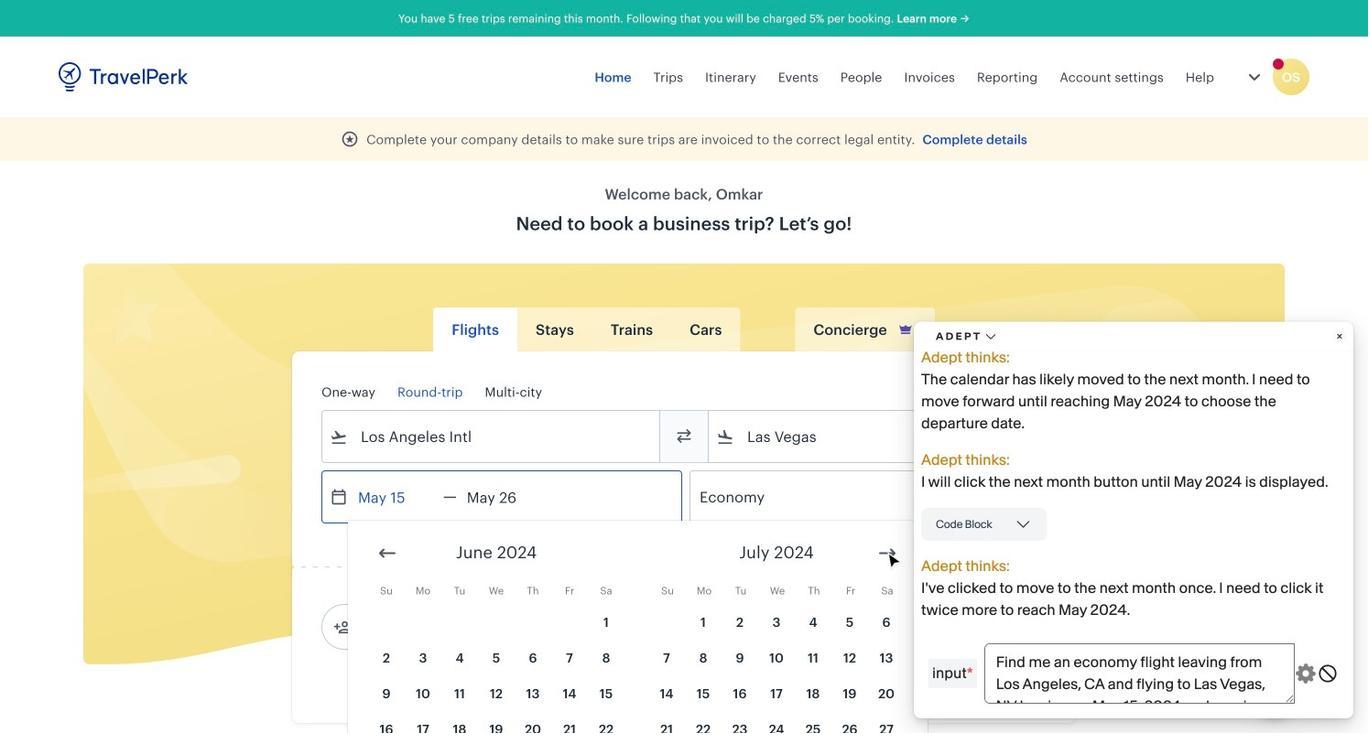 Task type: vqa. For each thing, say whether or not it's contained in the screenshot.
the Add first traveler search box
no



Task type: describe. For each thing, give the bounding box(es) containing it.
calendar application
[[348, 521, 1368, 734]]

Return text field
[[457, 472, 552, 523]]

move forward to switch to the next month. image
[[877, 543, 899, 565]]

From search field
[[348, 422, 636, 452]]



Task type: locate. For each thing, give the bounding box(es) containing it.
Depart text field
[[348, 472, 443, 523]]

move backward to switch to the previous month. image
[[376, 543, 398, 565]]

To search field
[[735, 422, 1022, 452]]



